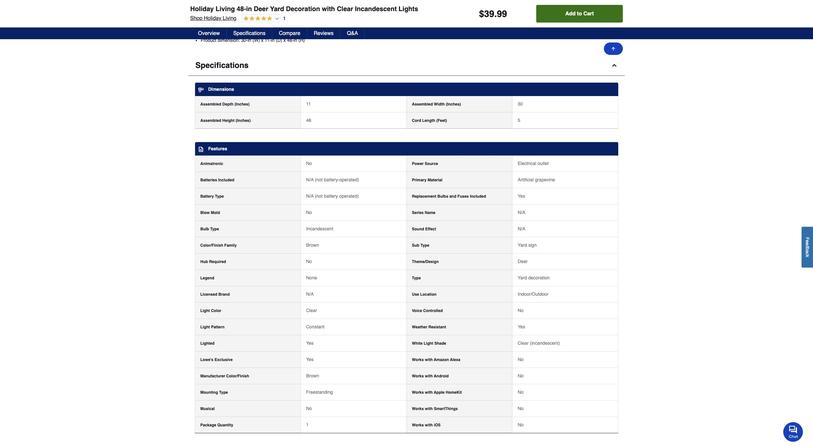 Task type: describe. For each thing, give the bounding box(es) containing it.
type up use
[[412, 276, 421, 281]]

cord length (feet)
[[412, 119, 447, 123]]

type for freestanding
[[219, 391, 228, 395]]

q&a
[[347, 30, 358, 36]]

yard
[[234, 12, 243, 17]]

clear for clear
[[306, 308, 317, 313]]

(d)
[[276, 38, 282, 43]]

effect
[[426, 227, 437, 232]]

chevron up image
[[612, 62, 618, 69]]

indoor
[[226, 25, 239, 30]]

48
[[306, 118, 312, 123]]

grapevine
[[535, 177, 556, 183]]

2 e from the top
[[806, 243, 811, 245]]

with for freestanding
[[425, 391, 433, 395]]

height
[[223, 119, 235, 123]]

uninterrupted
[[331, 18, 358, 24]]

0 vertical spatial holiday
[[190, 5, 214, 13]]

source
[[425, 162, 438, 166]]

(not for battery-
[[315, 177, 323, 183]]

0 vertical spatial for
[[289, 18, 294, 24]]

0 horizontal spatial incandescent
[[306, 226, 334, 232]]

dimension:
[[218, 38, 240, 43]]

ul
[[201, 25, 207, 30]]

white
[[412, 342, 423, 346]]

(not for battery
[[315, 194, 323, 199]]

pattern
[[211, 325, 225, 330]]

licensed brand
[[201, 293, 230, 297]]

light color
[[201, 309, 221, 313]]

1 horizontal spatial use
[[359, 18, 366, 24]]

f
[[806, 237, 811, 240]]

controlled
[[424, 309, 443, 313]]

$ 39 . 99
[[480, 9, 508, 19]]

.
[[495, 9, 497, 19]]

primary material
[[412, 178, 443, 183]]

clear (incandescent)
[[518, 341, 560, 346]]

dimensions image
[[199, 87, 204, 92]]

theme/design
[[412, 260, 439, 264]]

d
[[806, 245, 811, 248]]

apple
[[434, 391, 445, 395]]

blow mold
[[201, 211, 220, 215]]

5 stars image
[[242, 16, 273, 22]]

specifications for the bottommost specifications button
[[196, 61, 249, 70]]

primary
[[412, 178, 427, 183]]

add to cart
[[566, 11, 594, 17]]

none
[[306, 276, 317, 281]]

series name
[[412, 211, 436, 215]]

power
[[412, 162, 424, 166]]

11-
[[265, 38, 271, 43]]

clear
[[295, 12, 305, 17]]

$
[[480, 9, 485, 19]]

yard decoration
[[518, 276, 550, 281]]

specifications for topmost specifications button
[[233, 30, 266, 36]]

in left (d)
[[271, 38, 275, 43]]

30
[[518, 102, 523, 107]]

assembled for 11
[[201, 102, 221, 107]]

assembled left 'width'
[[412, 102, 433, 107]]

freestanding
[[306, 390, 333, 395]]

assembled width (inches)
[[412, 102, 461, 107]]

in left light
[[219, 31, 223, 36]]

required
[[209, 260, 226, 264]]

works for brown
[[412, 374, 424, 379]]

scene
[[275, 5, 287, 11]]

bulb
[[201, 227, 209, 232]]

0 vertical spatial deer
[[254, 5, 269, 13]]

licensed
[[201, 293, 218, 297]]

1 vertical spatial holiday
[[204, 15, 221, 21]]

outdoor
[[249, 25, 265, 30]]

n/a (not battery-operated)
[[306, 177, 359, 183]]

voice controlled
[[412, 309, 443, 313]]

features
[[208, 146, 227, 152]]

bulbs
[[438, 194, 449, 199]]

lowe's exclusive
[[201, 358, 233, 363]]

fuses
[[250, 18, 261, 24]]

works with smartthings
[[412, 407, 458, 412]]

and up "string"
[[240, 25, 248, 30]]

in left (w)
[[248, 38, 251, 43]]

1 vertical spatial for
[[220, 25, 225, 30]]

width
[[434, 102, 445, 107]]

package quantity
[[201, 423, 233, 428]]

included
[[270, 18, 287, 24]]

color
[[211, 309, 221, 313]]

with for yes
[[425, 358, 433, 363]]

hub required
[[201, 260, 226, 264]]

incandescent
[[266, 12, 293, 17]]

works with amazon alexa
[[412, 358, 461, 363]]

musical
[[201, 407, 215, 412]]

and down yard
[[241, 18, 249, 24]]

replacement bulbs and fuses included
[[412, 194, 486, 199]]

works for 1
[[412, 423, 424, 428]]

after
[[305, 18, 314, 24]]

yard for brown
[[518, 243, 528, 248]]

notes image
[[199, 147, 204, 152]]

android
[[434, 374, 449, 379]]

battery-
[[324, 177, 340, 183]]

c
[[806, 253, 811, 255]]

2 vertical spatial light
[[424, 342, 434, 346]]

q&a button
[[341, 27, 365, 39]]

11
[[306, 102, 311, 107]]

yard for none
[[518, 276, 528, 281]]

with for no
[[425, 407, 433, 412]]

brand
[[219, 293, 230, 297]]

1 vertical spatial specifications button
[[188, 55, 625, 76]]

blow
[[201, 211, 210, 215]]

and right the bulbs
[[450, 194, 457, 199]]

in left (h)
[[294, 38, 297, 43]]

with inside synthetic rattan creates a woodland scene and accent illuminates your yard with bright incandescent clear lights replacement bulbs and fuses are included for time after time of uninterrupted use ul listed for indoor and outdoor use plugged-in light string product dimension: 30-in (w) x 11-in (d) x 48-in (h)
[[244, 12, 253, 17]]

arrow up image
[[611, 46, 617, 51]]

type for n/a (not battery operated)
[[215, 194, 224, 199]]

sound effect
[[412, 227, 437, 232]]

assembled depth (inches)
[[201, 102, 250, 107]]

compare
[[279, 30, 301, 36]]

decoration
[[286, 5, 320, 13]]

synthetic rattan creates a woodland scene and accent illuminates your yard with bright incandescent clear lights replacement bulbs and fuses are included for time after time of uninterrupted use ul listed for indoor and outdoor use plugged-in light string product dimension: 30-in (w) x 11-in (d) x 48-in (h)
[[201, 5, 366, 43]]

shade
[[435, 342, 447, 346]]

1 time from the left
[[295, 18, 304, 24]]



Task type: vqa. For each thing, say whether or not it's contained in the screenshot.
11's Assembled
yes



Task type: locate. For each thing, give the bounding box(es) containing it.
0 horizontal spatial for
[[220, 25, 225, 30]]

use down are
[[266, 25, 273, 30]]

living
[[216, 5, 235, 13], [223, 15, 237, 21]]

manufacturer color/finish
[[201, 374, 249, 379]]

mounting
[[201, 391, 218, 395]]

light
[[224, 31, 232, 36]]

assembled for 48
[[201, 119, 221, 123]]

fuses
[[458, 194, 469, 199]]

works
[[412, 358, 424, 363], [412, 374, 424, 379], [412, 391, 424, 395], [412, 407, 424, 412], [412, 423, 424, 428]]

location
[[421, 293, 437, 297]]

and
[[288, 5, 296, 11], [241, 18, 249, 24], [240, 25, 248, 30], [450, 194, 457, 199]]

and up clear
[[288, 5, 296, 11]]

5 works from the top
[[412, 423, 424, 428]]

1 vertical spatial operated)
[[339, 194, 359, 199]]

0 horizontal spatial 48-
[[237, 5, 246, 13]]

0 horizontal spatial 1
[[283, 16, 286, 21]]

of
[[326, 18, 329, 24]]

2 horizontal spatial clear
[[518, 341, 529, 346]]

1 vertical spatial living
[[223, 15, 237, 21]]

plugged-
[[201, 31, 219, 36]]

with for brown
[[425, 374, 433, 379]]

1 vertical spatial a
[[806, 250, 811, 253]]

(inches) for 48
[[236, 119, 251, 123]]

0 vertical spatial a
[[250, 5, 253, 11]]

cord
[[412, 119, 421, 123]]

yard up included on the left of page
[[270, 5, 284, 13]]

illuminates
[[201, 12, 223, 17]]

1 vertical spatial brown
[[306, 374, 319, 379]]

clear
[[337, 5, 353, 13], [306, 308, 317, 313], [518, 341, 529, 346]]

clear up constant
[[306, 308, 317, 313]]

color/finish up hub required
[[201, 243, 223, 248]]

with left android
[[425, 374, 433, 379]]

overview
[[198, 30, 220, 36]]

bright
[[254, 12, 265, 17]]

operated)
[[340, 177, 359, 183], [339, 194, 359, 199]]

2 (not from the top
[[315, 194, 323, 199]]

clear up uninterrupted
[[337, 5, 353, 13]]

weather resistant
[[412, 325, 446, 330]]

to
[[578, 11, 582, 17]]

2 works from the top
[[412, 374, 424, 379]]

works for freestanding
[[412, 391, 424, 395]]

0 vertical spatial 48-
[[237, 5, 246, 13]]

0 vertical spatial living
[[216, 5, 235, 13]]

yard left sign at the bottom of the page
[[518, 243, 528, 248]]

replacement up listed
[[201, 18, 228, 24]]

cart
[[584, 11, 594, 17]]

with up of
[[322, 5, 335, 13]]

clear for clear (incandescent)
[[518, 341, 529, 346]]

(inches) right height
[[236, 119, 251, 123]]

0 horizontal spatial included
[[218, 178, 235, 183]]

5
[[518, 118, 521, 123]]

1 vertical spatial light
[[201, 325, 210, 330]]

2 time from the left
[[316, 18, 324, 24]]

1 works from the top
[[412, 358, 424, 363]]

a up k
[[806, 250, 811, 253]]

weather
[[412, 325, 428, 330]]

a inside synthetic rattan creates a woodland scene and accent illuminates your yard with bright incandescent clear lights replacement bulbs and fuses are included for time after time of uninterrupted use ul listed for indoor and outdoor use plugged-in light string product dimension: 30-in (w) x 11-in (d) x 48-in (h)
[[250, 5, 253, 11]]

compare button
[[273, 27, 308, 39]]

battery type
[[201, 194, 224, 199]]

1 horizontal spatial x
[[284, 38, 286, 43]]

1 horizontal spatial incandescent
[[355, 5, 397, 13]]

48- up bulbs
[[237, 5, 246, 13]]

1 horizontal spatial deer
[[518, 259, 528, 264]]

time left of
[[316, 18, 324, 24]]

add
[[566, 11, 576, 17]]

works left ios
[[412, 423, 424, 428]]

replacement
[[201, 18, 228, 24], [412, 194, 437, 199]]

time
[[295, 18, 304, 24], [316, 18, 324, 24]]

works down works with android
[[412, 391, 424, 395]]

with left apple
[[425, 391, 433, 395]]

1 vertical spatial deer
[[518, 259, 528, 264]]

2 vertical spatial yard
[[518, 276, 528, 281]]

3 works from the top
[[412, 391, 424, 395]]

yard left decoration
[[518, 276, 528, 281]]

assembled height (inches)
[[201, 119, 251, 123]]

woodland
[[254, 5, 274, 11]]

works left android
[[412, 374, 424, 379]]

light right 'white'
[[424, 342, 434, 346]]

f e e d b a c k button
[[802, 227, 814, 268]]

1 horizontal spatial 48-
[[287, 38, 294, 43]]

1 e from the top
[[806, 240, 811, 243]]

type for incandescent
[[210, 227, 219, 232]]

assembled left height
[[201, 119, 221, 123]]

with left amazon
[[425, 358, 433, 363]]

x right (d)
[[284, 38, 286, 43]]

yard
[[270, 5, 284, 13], [518, 243, 528, 248], [518, 276, 528, 281]]

1 horizontal spatial a
[[806, 250, 811, 253]]

(not left battery-
[[315, 177, 323, 183]]

living up indoor
[[223, 15, 237, 21]]

product
[[201, 38, 217, 43]]

1 horizontal spatial for
[[289, 18, 294, 24]]

1 horizontal spatial color/finish
[[226, 374, 249, 379]]

legend
[[201, 276, 214, 281]]

48-
[[237, 5, 246, 13], [287, 38, 294, 43]]

with left ios
[[425, 423, 433, 428]]

light for clear
[[201, 309, 210, 313]]

0 vertical spatial specifications button
[[227, 27, 273, 39]]

type right the bulb
[[210, 227, 219, 232]]

light for constant
[[201, 325, 210, 330]]

(inches) for 11
[[235, 102, 250, 107]]

works down 'white'
[[412, 358, 424, 363]]

(inches) right 'width'
[[446, 102, 461, 107]]

1 horizontal spatial 1
[[306, 423, 309, 428]]

sign
[[529, 243, 537, 248]]

works up works with ios
[[412, 407, 424, 412]]

operated) for n/a (not battery operated)
[[339, 194, 359, 199]]

use up q&a button
[[359, 18, 366, 24]]

1 x from the left
[[261, 38, 264, 43]]

0 vertical spatial (not
[[315, 177, 323, 183]]

operated) up n/a (not battery operated) on the top of page
[[340, 177, 359, 183]]

e up d at the bottom
[[806, 240, 811, 243]]

depth
[[223, 102, 234, 107]]

color/finish down exclusive
[[226, 374, 249, 379]]

batteries included
[[201, 178, 235, 183]]

operated) for n/a (not battery-operated)
[[340, 177, 359, 183]]

with up works with ios
[[425, 407, 433, 412]]

resistant
[[429, 325, 446, 330]]

1 horizontal spatial time
[[316, 18, 324, 24]]

48- down compare
[[287, 38, 294, 43]]

1 horizontal spatial replacement
[[412, 194, 437, 199]]

manufacturer
[[201, 374, 225, 379]]

1 vertical spatial incandescent
[[306, 226, 334, 232]]

battery
[[324, 194, 338, 199]]

1 vertical spatial included
[[470, 194, 486, 199]]

listed
[[208, 25, 218, 30]]

shop
[[190, 15, 203, 21]]

1 vertical spatial clear
[[306, 308, 317, 313]]

string
[[234, 31, 245, 36]]

assembled left 'depth'
[[201, 102, 221, 107]]

type right mounting on the left
[[219, 391, 228, 395]]

(inches)
[[235, 102, 250, 107], [446, 102, 461, 107], [236, 119, 251, 123]]

(inches) right 'depth'
[[235, 102, 250, 107]]

0 vertical spatial color/finish
[[201, 243, 223, 248]]

1 vertical spatial yard
[[518, 243, 528, 248]]

synthetic
[[201, 5, 220, 11]]

deer down yard sign
[[518, 259, 528, 264]]

for right included on the left of page
[[289, 18, 294, 24]]

package
[[201, 423, 216, 428]]

length
[[423, 119, 436, 123]]

1 vertical spatial 1
[[306, 423, 309, 428]]

operated) right battery
[[339, 194, 359, 199]]

0 horizontal spatial replacement
[[201, 18, 228, 24]]

deer
[[254, 5, 269, 13], [518, 259, 528, 264]]

with down creates
[[244, 12, 253, 17]]

deer up '5 stars' image
[[254, 5, 269, 13]]

ios
[[434, 423, 441, 428]]

a right creates
[[250, 5, 253, 11]]

included right fuses
[[470, 194, 486, 199]]

1 vertical spatial 48-
[[287, 38, 294, 43]]

material
[[428, 178, 443, 183]]

for up light
[[220, 25, 225, 30]]

4 works from the top
[[412, 407, 424, 412]]

bulbs
[[229, 18, 240, 24]]

mounting type
[[201, 391, 228, 395]]

1 vertical spatial (not
[[315, 194, 323, 199]]

sub type
[[412, 243, 430, 248]]

0 vertical spatial included
[[218, 178, 235, 183]]

with for 1
[[425, 423, 433, 428]]

in left bright
[[246, 5, 252, 13]]

reviews button
[[308, 27, 341, 39]]

e up b
[[806, 243, 811, 245]]

0 horizontal spatial clear
[[306, 308, 317, 313]]

0 vertical spatial yard
[[270, 5, 284, 13]]

light left pattern
[[201, 325, 210, 330]]

replacement up series name
[[412, 194, 437, 199]]

light left color
[[201, 309, 210, 313]]

overview button
[[192, 27, 227, 39]]

0 horizontal spatial time
[[295, 18, 304, 24]]

sound
[[412, 227, 425, 232]]

0 horizontal spatial use
[[266, 25, 273, 30]]

electrical outlet
[[518, 161, 549, 166]]

0 horizontal spatial color/finish
[[201, 243, 223, 248]]

dimensions
[[208, 87, 234, 92]]

sub
[[412, 243, 420, 248]]

1
[[283, 16, 286, 21], [306, 423, 309, 428]]

0 vertical spatial specifications
[[233, 30, 266, 36]]

bulb type
[[201, 227, 219, 232]]

(not left battery
[[315, 194, 323, 199]]

2 vertical spatial clear
[[518, 341, 529, 346]]

1 vertical spatial use
[[266, 25, 273, 30]]

holiday up "shop"
[[190, 5, 214, 13]]

0 vertical spatial replacement
[[201, 18, 228, 24]]

rattan
[[221, 5, 233, 11]]

replacement inside synthetic rattan creates a woodland scene and accent illuminates your yard with bright incandescent clear lights replacement bulbs and fuses are included for time after time of uninterrupted use ul listed for indoor and outdoor use plugged-in light string product dimension: 30-in (w) x 11-in (d) x 48-in (h)
[[201, 18, 228, 24]]

specifications up dimensions
[[196, 61, 249, 70]]

works for no
[[412, 407, 424, 412]]

voice
[[412, 309, 422, 313]]

1 vertical spatial replacement
[[412, 194, 437, 199]]

0 vertical spatial brown
[[306, 243, 319, 248]]

2 x from the left
[[284, 38, 286, 43]]

0 horizontal spatial x
[[261, 38, 264, 43]]

brown for no
[[306, 374, 319, 379]]

for
[[289, 18, 294, 24], [220, 25, 225, 30]]

use
[[359, 18, 366, 24], [266, 25, 273, 30]]

1 horizontal spatial included
[[470, 194, 486, 199]]

0 vertical spatial incandescent
[[355, 5, 397, 13]]

x left 11-
[[261, 38, 264, 43]]

animatronic
[[201, 162, 223, 166]]

2 brown from the top
[[306, 374, 319, 379]]

light pattern
[[201, 325, 225, 330]]

a inside button
[[806, 250, 811, 253]]

holiday up listed
[[204, 15, 221, 21]]

indoor/outdoor
[[518, 292, 549, 297]]

time down clear
[[295, 18, 304, 24]]

chat invite button image
[[784, 422, 804, 442]]

brown for yard sign
[[306, 243, 319, 248]]

specifications up "30-"
[[233, 30, 266, 36]]

type right battery
[[215, 194, 224, 199]]

1 brown from the top
[[306, 243, 319, 248]]

n/a (not battery operated)
[[306, 194, 359, 199]]

holiday
[[190, 5, 214, 13], [204, 15, 221, 21]]

1 (not from the top
[[315, 177, 323, 183]]

type
[[215, 194, 224, 199], [210, 227, 219, 232], [421, 243, 430, 248], [412, 276, 421, 281], [219, 391, 228, 395]]

type right 'sub'
[[421, 243, 430, 248]]

1 vertical spatial color/finish
[[226, 374, 249, 379]]

works for yes
[[412, 358, 424, 363]]

0 vertical spatial 1
[[283, 16, 286, 21]]

lights
[[399, 5, 419, 13]]

0 horizontal spatial a
[[250, 5, 253, 11]]

0 vertical spatial operated)
[[340, 177, 359, 183]]

living up bulbs
[[216, 5, 235, 13]]

99
[[497, 9, 508, 19]]

0 vertical spatial clear
[[337, 5, 353, 13]]

accent
[[297, 5, 311, 11]]

0 vertical spatial use
[[359, 18, 366, 24]]

no
[[306, 161, 312, 166], [306, 210, 312, 215], [306, 259, 312, 264], [518, 308, 524, 313], [518, 357, 524, 363], [518, 374, 524, 379], [518, 390, 524, 395], [306, 406, 312, 412], [518, 406, 524, 412], [518, 423, 524, 428]]

0 horizontal spatial deer
[[254, 5, 269, 13]]

included
[[218, 178, 235, 183], [470, 194, 486, 199]]

clear left (incandescent)
[[518, 341, 529, 346]]

(not
[[315, 177, 323, 183], [315, 194, 323, 199]]

name
[[425, 211, 436, 215]]

exclusive
[[215, 358, 233, 363]]

included right the batteries on the left top of page
[[218, 178, 235, 183]]

48- inside synthetic rattan creates a woodland scene and accent illuminates your yard with bright incandescent clear lights replacement bulbs and fuses are included for time after time of uninterrupted use ul listed for indoor and outdoor use plugged-in light string product dimension: 30-in (w) x 11-in (d) x 48-in (h)
[[287, 38, 294, 43]]

0 vertical spatial light
[[201, 309, 210, 313]]

1 vertical spatial specifications
[[196, 61, 249, 70]]

1 horizontal spatial clear
[[337, 5, 353, 13]]



